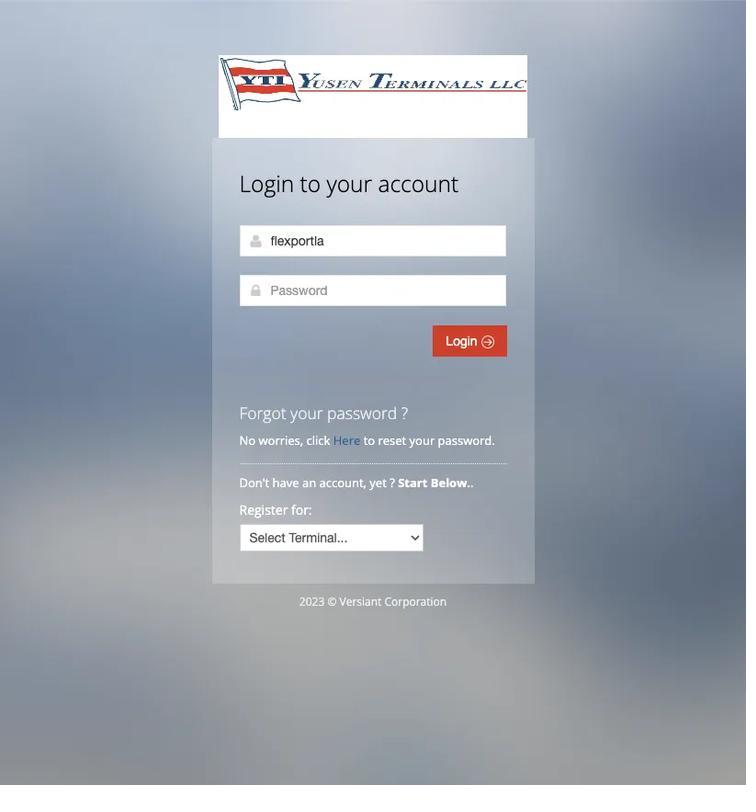 Task type: vqa. For each thing, say whether or not it's contained in the screenshot.
Exports
no



Task type: describe. For each thing, give the bounding box(es) containing it.
user image
[[249, 234, 263, 248]]

don't
[[240, 474, 270, 491]]

have
[[273, 474, 299, 491]]

below.
[[431, 474, 471, 491]]

here
[[334, 432, 361, 449]]

for:
[[292, 501, 312, 519]]

Password password field
[[240, 275, 506, 306]]

forgot
[[240, 402, 287, 424]]

0 vertical spatial to
[[300, 168, 321, 199]]

to inside forgot your password ? no worries, click here to reset your password.
[[364, 432, 375, 449]]

0 horizontal spatial your
[[291, 402, 323, 424]]

? inside forgot your password ? no worries, click here to reset your password.
[[402, 402, 408, 424]]

login button
[[433, 326, 507, 357]]

register
[[240, 501, 288, 519]]

click
[[307, 432, 330, 449]]

account
[[378, 168, 459, 199]]

an
[[302, 474, 316, 491]]

login to your account
[[240, 168, 459, 199]]

password.
[[438, 432, 495, 449]]

1 horizontal spatial your
[[327, 168, 372, 199]]



Task type: locate. For each thing, give the bounding box(es) containing it.
©
[[328, 594, 337, 610]]

? up reset at right bottom
[[402, 402, 408, 424]]

your up the click
[[291, 402, 323, 424]]

1 vertical spatial login
[[446, 334, 481, 348]]

0 vertical spatial ?
[[402, 402, 408, 424]]

lock image
[[249, 283, 263, 298]]

your right reset at right bottom
[[410, 432, 435, 449]]

login for login
[[446, 334, 481, 348]]

worries,
[[259, 432, 304, 449]]

your
[[327, 168, 372, 199], [291, 402, 323, 424], [410, 432, 435, 449]]

reset
[[378, 432, 407, 449]]

0 horizontal spatial ?
[[390, 474, 395, 491]]

0 vertical spatial your
[[327, 168, 372, 199]]

no
[[240, 432, 256, 449]]

0 horizontal spatial login
[[240, 168, 294, 199]]

forgot your password ? no worries, click here to reset your password.
[[240, 402, 495, 449]]

swapright image
[[481, 336, 494, 348]]

1 vertical spatial your
[[291, 402, 323, 424]]

don't have an account, yet ? start below. .
[[240, 474, 477, 491]]

login inside button
[[446, 334, 481, 348]]

to right here link on the bottom left of the page
[[364, 432, 375, 449]]

2023
[[300, 594, 325, 610]]

1 horizontal spatial to
[[364, 432, 375, 449]]

1 vertical spatial ?
[[390, 474, 395, 491]]

to
[[300, 168, 321, 199], [364, 432, 375, 449]]

register for:
[[240, 501, 312, 519]]

2 vertical spatial your
[[410, 432, 435, 449]]

account,
[[320, 474, 367, 491]]

yet
[[370, 474, 387, 491]]

1 horizontal spatial login
[[446, 334, 481, 348]]

?
[[402, 402, 408, 424], [390, 474, 395, 491]]

corporation
[[385, 594, 447, 610]]

password
[[327, 402, 397, 424]]

0 horizontal spatial to
[[300, 168, 321, 199]]

versiant
[[340, 594, 382, 610]]

login
[[240, 168, 294, 199], [446, 334, 481, 348]]

1 horizontal spatial ?
[[402, 402, 408, 424]]

your up the username 'text field' at top
[[327, 168, 372, 199]]

.
[[471, 474, 474, 491]]

2 horizontal spatial your
[[410, 432, 435, 449]]

? right yet
[[390, 474, 395, 491]]

Username text field
[[240, 225, 506, 257]]

here link
[[334, 432, 361, 449]]

start
[[398, 474, 428, 491]]

login for login to your account
[[240, 168, 294, 199]]

2023 © versiant corporation
[[300, 594, 447, 610]]

0 vertical spatial login
[[240, 168, 294, 199]]

1 vertical spatial to
[[364, 432, 375, 449]]

to up the username 'text field' at top
[[300, 168, 321, 199]]



